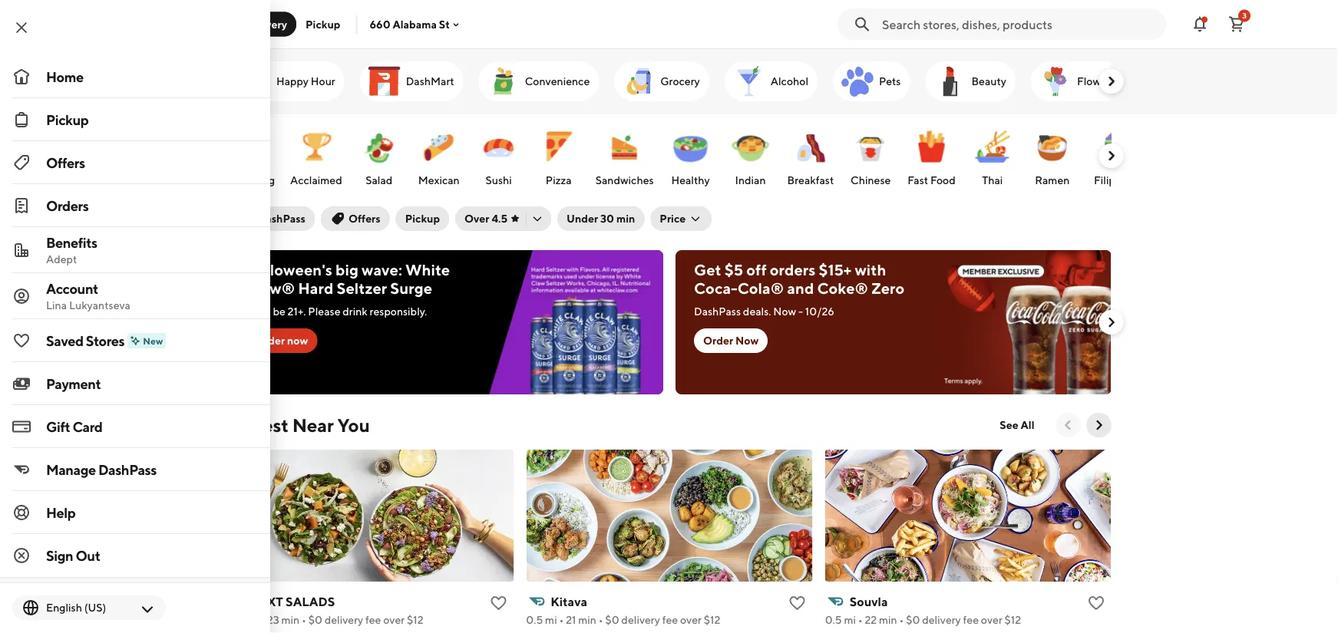 Task type: vqa. For each thing, say whether or not it's contained in the screenshot.
the DashPass button
yes



Task type: locate. For each thing, give the bounding box(es) containing it.
2 horizontal spatial fee
[[963, 614, 979, 627]]

0 horizontal spatial delivery
[[324, 614, 363, 627]]

1 fee from the left
[[365, 614, 381, 627]]

1 over from the left
[[383, 614, 404, 627]]

fastest near you link
[[227, 413, 370, 438]]

2 fee from the left
[[662, 614, 678, 627]]

2 mi from the left
[[545, 614, 557, 627]]

0 horizontal spatial pickup
[[46, 111, 89, 128]]

previous button of carousel image
[[1061, 418, 1076, 433]]

offers down salad
[[349, 212, 381, 225]]

and
[[787, 280, 814, 298]]

payment
[[46, 376, 101, 392]]

min inside button
[[617, 212, 635, 225]]

1 $12 from the left
[[407, 614, 423, 627]]

over 4.5
[[465, 212, 508, 225]]

salads
[[285, 595, 335, 609]]

happy hour
[[276, 75, 335, 88]]

dashpass down "trending"
[[258, 212, 306, 225]]

alcohol link
[[724, 61, 817, 101]]

over
[[383, 614, 404, 627], [680, 614, 701, 627], [981, 614, 1002, 627]]

2 horizontal spatial mi
[[844, 614, 856, 627]]

next button of carousel image right 'flowers' icon
[[1104, 74, 1119, 89]]

2 horizontal spatial $​0
[[906, 614, 920, 627]]

delivery right 22
[[922, 614, 961, 627]]

3 delivery from the left
[[922, 614, 961, 627]]

order for get $5 off orders $15+ with coca-cola® and coke® zero
[[703, 334, 733, 347]]

3 fee from the left
[[963, 614, 979, 627]]

now
[[287, 334, 308, 347]]

grocery link
[[614, 61, 709, 101]]

1 horizontal spatial $​0
[[605, 614, 619, 627]]

delivery button
[[237, 12, 296, 36]]

2 $​0 from the left
[[605, 614, 619, 627]]

3 mi from the left
[[844, 614, 856, 627]]

mi for kitava
[[545, 614, 557, 627]]

lina
[[46, 299, 67, 312]]

1 horizontal spatial offers
[[349, 212, 381, 225]]

grocery image
[[620, 63, 657, 100]]

2 horizontal spatial dashpass
[[694, 305, 741, 318]]

2 order from the left
[[703, 334, 733, 347]]

1 0.5 from the left
[[227, 614, 244, 627]]

2 horizontal spatial over
[[981, 614, 1002, 627]]

mi left 22
[[844, 614, 856, 627]]

$12
[[407, 614, 423, 627], [704, 614, 720, 627], [1004, 614, 1021, 627]]

click to add this store to your saved list image left kitava
[[489, 594, 507, 613]]

mi left 21
[[545, 614, 557, 627]]

mixt
[[251, 595, 283, 609]]

notification bell image
[[1191, 15, 1209, 33]]

1 $​0 from the left
[[308, 614, 322, 627]]

click to add this store to your saved list image
[[1087, 594, 1105, 613]]

0 vertical spatial pickup button
[[296, 12, 350, 36]]

fee
[[365, 614, 381, 627], [662, 614, 678, 627], [963, 614, 979, 627]]

offers
[[46, 154, 85, 171], [349, 212, 381, 225]]

gift card
[[46, 419, 103, 435]]

$​0 down salads
[[308, 614, 322, 627]]

pickup right the delivery
[[306, 18, 340, 30]]

2 • from the left
[[301, 614, 306, 627]]

delivery down salads
[[324, 614, 363, 627]]

0 horizontal spatial click to add this store to your saved list image
[[489, 594, 507, 613]]

0 horizontal spatial now
[[735, 334, 758, 347]]

home
[[46, 68, 83, 85]]

• left 23
[[260, 614, 265, 627]]

flowers
[[1077, 75, 1115, 88]]

2 vertical spatial next button of carousel image
[[1092, 418, 1107, 433]]

flowers link
[[1031, 61, 1125, 101]]

saved stores
[[46, 332, 125, 349]]

see all link
[[991, 413, 1044, 438]]

1 horizontal spatial over
[[680, 614, 701, 627]]

1 horizontal spatial pickup
[[306, 18, 340, 30]]

mi for souvla
[[844, 614, 856, 627]]

pickup button down "mexican"
[[396, 207, 449, 231]]

0 horizontal spatial dashpass
[[98, 462, 157, 478]]

next button of carousel image up the filipino
[[1104, 148, 1119, 164]]

2 $12 from the left
[[704, 614, 720, 627]]

order left now
[[255, 334, 285, 347]]

mixt salads 0.5 mi • 23 min • $​0 delivery fee over $12
[[227, 595, 423, 627]]

2 click to add this store to your saved list image from the left
[[788, 594, 806, 613]]

0 vertical spatial offers
[[46, 154, 85, 171]]

3 • from the left
[[559, 614, 564, 627]]

dashmart image
[[366, 63, 403, 100]]

1 horizontal spatial 0.5
[[526, 614, 543, 627]]

pickup down "mexican"
[[405, 212, 440, 225]]

sushi
[[485, 174, 512, 187]]

delivery for souvla
[[922, 614, 961, 627]]

21
[[566, 614, 576, 627]]

0 horizontal spatial $​0
[[308, 614, 322, 627]]

pickup down home
[[46, 111, 89, 128]]

•
[[260, 614, 265, 627], [301, 614, 306, 627], [559, 614, 564, 627], [598, 614, 603, 627], [858, 614, 862, 627], [899, 614, 904, 627]]

2 horizontal spatial pickup
[[405, 212, 440, 225]]

• left 22
[[858, 614, 862, 627]]

2 0.5 from the left
[[526, 614, 543, 627]]

0.5 left 22
[[825, 614, 842, 627]]

1 horizontal spatial pickup button
[[396, 207, 449, 231]]

-
[[798, 305, 803, 318]]

1 order from the left
[[255, 334, 285, 347]]

min right 30
[[617, 212, 635, 225]]

pickup link
[[0, 98, 270, 141]]

now inside button
[[735, 334, 758, 347]]

1 horizontal spatial click to add this store to your saved list image
[[788, 594, 806, 613]]

1 vertical spatial dashpass
[[694, 305, 741, 318]]

over for kitava
[[680, 614, 701, 627]]

payment link
[[0, 362, 270, 405]]

• left 21
[[559, 614, 564, 627]]

0 vertical spatial now
[[773, 305, 796, 318]]

pickup button
[[296, 12, 350, 36], [396, 207, 449, 231]]

0 horizontal spatial pickup button
[[296, 12, 350, 36]]

surge
[[390, 280, 432, 298]]

3 over from the left
[[981, 614, 1002, 627]]

2 horizontal spatial 0.5
[[825, 614, 842, 627]]

1 horizontal spatial order
[[703, 334, 733, 347]]

0.5 left 21
[[526, 614, 543, 627]]

1 horizontal spatial now
[[773, 305, 796, 318]]

6 • from the left
[[899, 614, 904, 627]]

0 horizontal spatial order
[[255, 334, 285, 347]]

out
[[76, 548, 100, 564]]

now down deals. at the right
[[735, 334, 758, 347]]

trending
[[231, 174, 275, 187]]

fastest near you
[[227, 414, 370, 436]]

delivery right 21
[[621, 614, 660, 627]]

2 vertical spatial pickup
[[405, 212, 440, 225]]

1 horizontal spatial fee
[[662, 614, 678, 627]]

over 4.5 button
[[455, 207, 551, 231]]

1 mi from the left
[[246, 614, 258, 627]]

3
[[1243, 11, 1247, 20]]

delivery inside mixt salads 0.5 mi • 23 min • $​0 delivery fee over $12
[[324, 614, 363, 627]]

3 0.5 from the left
[[825, 614, 842, 627]]

be
[[273, 305, 285, 318]]

1 horizontal spatial mi
[[545, 614, 557, 627]]

1 horizontal spatial delivery
[[621, 614, 660, 627]]

$15+
[[818, 261, 851, 279]]

breakfast
[[787, 174, 834, 187]]

30
[[601, 212, 614, 225]]

0 horizontal spatial $12
[[407, 614, 423, 627]]

0 vertical spatial pickup
[[306, 18, 340, 30]]

now left the -
[[773, 305, 796, 318]]

trending link
[[227, 121, 279, 191]]

0 horizontal spatial fee
[[365, 614, 381, 627]]

1 vertical spatial pickup button
[[396, 207, 449, 231]]

dashpass down the gift card link
[[98, 462, 157, 478]]

gift
[[46, 419, 70, 435]]

min right 23
[[281, 614, 299, 627]]

0 horizontal spatial 0.5
[[227, 614, 244, 627]]

21+.
[[287, 305, 306, 318]]

acclaimed
[[290, 174, 342, 187]]

0 vertical spatial next button of carousel image
[[1104, 74, 1119, 89]]

1 • from the left
[[260, 614, 265, 627]]

3 $12 from the left
[[1004, 614, 1021, 627]]

dashpass down coca-
[[694, 305, 741, 318]]

convenience link
[[479, 61, 599, 101]]

beauty image
[[931, 63, 968, 100]]

click to add this store to your saved list image
[[489, 594, 507, 613], [788, 594, 806, 613]]

1 vertical spatial offers
[[349, 212, 381, 225]]

• right 22
[[899, 614, 904, 627]]

manage dashpass link
[[0, 448, 270, 491]]

$​0 right 22
[[906, 614, 920, 627]]

1 click to add this store to your saved list image from the left
[[489, 594, 507, 613]]

mi left 23
[[246, 614, 258, 627]]

0 horizontal spatial offers
[[46, 154, 85, 171]]

• down salads
[[301, 614, 306, 627]]

• right 21
[[598, 614, 603, 627]]

healthy
[[671, 174, 710, 187]]

4.5
[[492, 212, 508, 225]]

cola®
[[737, 280, 784, 298]]

zero
[[871, 280, 904, 298]]

delivery for kitava
[[621, 614, 660, 627]]

0 vertical spatial dashpass
[[258, 212, 306, 225]]

3 button
[[1222, 9, 1252, 40]]

min right 21
[[578, 614, 596, 627]]

over
[[465, 212, 490, 225]]

kitava
[[550, 595, 587, 609]]

0 horizontal spatial mi
[[246, 614, 258, 627]]

0 horizontal spatial over
[[383, 614, 404, 627]]

1 vertical spatial now
[[735, 334, 758, 347]]

2 horizontal spatial $12
[[1004, 614, 1021, 627]]

next button of carousel image right previous button of carousel image
[[1092, 418, 1107, 433]]

660 alabama st button
[[370, 18, 462, 31]]

2 over from the left
[[680, 614, 701, 627]]

see all
[[1000, 419, 1035, 432]]

1 horizontal spatial dashpass
[[258, 212, 306, 225]]

now inside the get $5 off orders $15+ with coca-cola® and coke® zero dashpass deals. now - 10/26
[[773, 305, 796, 318]]

pets
[[879, 75, 901, 88]]

home link
[[0, 55, 270, 98]]

next button of carousel image
[[1104, 74, 1119, 89], [1104, 148, 1119, 164], [1092, 418, 1107, 433]]

pickup for the bottom pickup button
[[405, 212, 440, 225]]

offers inside button
[[349, 212, 381, 225]]

offers up the orders at the left of page
[[46, 154, 85, 171]]

grocery
[[660, 75, 700, 88]]

sandwiches
[[595, 174, 654, 187]]

1 delivery from the left
[[324, 614, 363, 627]]

3 $​0 from the left
[[906, 614, 920, 627]]

saved
[[46, 332, 83, 349]]

0.5 left 23
[[227, 614, 244, 627]]

click to add this store to your saved list image left souvla
[[788, 594, 806, 613]]

1 horizontal spatial $12
[[704, 614, 720, 627]]

pets image
[[839, 63, 876, 100]]

order down coca-
[[703, 334, 733, 347]]

$​0 right 21
[[605, 614, 619, 627]]

help link
[[0, 491, 270, 534]]

you
[[337, 414, 370, 436]]

alcohol
[[770, 75, 808, 88]]

2 delivery from the left
[[621, 614, 660, 627]]

hour
[[310, 75, 335, 88]]

2 horizontal spatial delivery
[[922, 614, 961, 627]]

close image
[[12, 18, 31, 37]]

pickup button right the delivery
[[296, 12, 350, 36]]

fee inside mixt salads 0.5 mi • 23 min • $​0 delivery fee over $12
[[365, 614, 381, 627]]

account
[[46, 280, 98, 297]]

mi
[[246, 614, 258, 627], [545, 614, 557, 627], [844, 614, 856, 627]]

under
[[567, 212, 598, 225]]



Task type: describe. For each thing, give the bounding box(es) containing it.
0 items, open order cart image
[[1228, 15, 1246, 33]]

off
[[746, 261, 767, 279]]

st
[[439, 18, 450, 31]]

delivery
[[246, 18, 287, 30]]

deals.
[[743, 305, 771, 318]]

convenience image
[[485, 63, 522, 100]]

claw®
[[245, 280, 295, 298]]

fast food
[[907, 174, 955, 187]]

orders link
[[0, 184, 270, 227]]

order for halloween's big wave: white claw® hard seltzer surge
[[255, 334, 285, 347]]

help
[[46, 505, 75, 521]]

0.5 mi • 21 min • $​0 delivery fee over $12
[[526, 614, 720, 627]]

10/26
[[805, 305, 834, 318]]

coke®
[[817, 280, 868, 298]]

account lina lukyantseva
[[46, 280, 131, 312]]

all
[[1021, 419, 1035, 432]]

$​0 inside mixt salads 0.5 mi • 23 min • $​0 delivery fee over $12
[[308, 614, 322, 627]]

alcohol image
[[730, 63, 767, 100]]

dashpass button
[[227, 207, 315, 231]]

please
[[308, 305, 340, 318]]

1 vertical spatial next button of carousel image
[[1104, 148, 1119, 164]]

2 vertical spatial dashpass
[[98, 462, 157, 478]]

souvla
[[849, 595, 888, 609]]

price button
[[651, 207, 712, 231]]

$​0 for kitava
[[605, 614, 619, 627]]

acclaimed link
[[287, 121, 345, 191]]

white
[[405, 261, 450, 279]]

must
[[245, 305, 270, 318]]

dashmart
[[406, 75, 454, 88]]

thai
[[982, 174, 1003, 187]]

fee for kitava
[[662, 614, 678, 627]]

sign
[[46, 548, 73, 564]]

ramen
[[1035, 174, 1070, 187]]

over for souvla
[[981, 614, 1002, 627]]

big
[[335, 261, 358, 279]]

hard
[[298, 280, 333, 298]]

benefits
[[46, 234, 97, 251]]

1 vertical spatial pickup
[[46, 111, 89, 128]]

beauty
[[971, 75, 1006, 88]]

0.5 inside mixt salads 0.5 mi • 23 min • $​0 delivery fee over $12
[[227, 614, 244, 627]]

manage
[[46, 462, 96, 478]]

price
[[660, 212, 686, 225]]

fee for souvla
[[963, 614, 979, 627]]

near
[[292, 414, 334, 436]]

dashpass inside the get $5 off orders $15+ with coca-cola® and coke® zero dashpass deals. now - 10/26
[[694, 305, 741, 318]]

23
[[267, 614, 279, 627]]

offers link
[[0, 141, 270, 184]]

convenience
[[525, 75, 590, 88]]

pizza
[[545, 174, 571, 187]]

5 • from the left
[[858, 614, 862, 627]]

sign out
[[46, 548, 100, 564]]

food
[[930, 174, 955, 187]]

lukyantseva
[[69, 299, 131, 312]]

660 alabama st
[[370, 18, 450, 31]]

orders
[[770, 261, 815, 279]]

min inside mixt salads 0.5 mi • 23 min • $​0 delivery fee over $12
[[281, 614, 299, 627]]

click to add this store to your saved list image for 0.5 mi • 23 min • $​0 delivery fee over $12
[[489, 594, 507, 613]]

coca-
[[694, 280, 737, 298]]

happy hour link
[[230, 61, 344, 101]]

fastest
[[227, 414, 289, 436]]

with
[[855, 261, 886, 279]]

$​0 for souvla
[[906, 614, 920, 627]]

indian
[[735, 174, 766, 187]]

orders
[[46, 197, 89, 214]]

chinese
[[850, 174, 891, 187]]

dashpass inside button
[[258, 212, 306, 225]]

order now button
[[694, 329, 768, 353]]

$12 for souvla
[[1004, 614, 1021, 627]]

flowers image
[[1037, 63, 1074, 100]]

happy hour image
[[236, 63, 273, 100]]

next button of carousel image
[[1104, 315, 1119, 330]]

see
[[1000, 419, 1019, 432]]

happy
[[276, 75, 308, 88]]

sign out link
[[0, 534, 270, 577]]

under 30 min
[[567, 212, 635, 225]]

adept
[[46, 253, 77, 266]]

halloween's
[[245, 261, 332, 279]]

drink
[[342, 305, 367, 318]]

$12 inside mixt salads 0.5 mi • 23 min • $​0 delivery fee over $12
[[407, 614, 423, 627]]

mexican
[[418, 174, 459, 187]]

benefits adept
[[46, 234, 97, 266]]

0.5 for souvla
[[825, 614, 842, 627]]

22
[[865, 614, 877, 627]]

4 • from the left
[[598, 614, 603, 627]]

over inside mixt salads 0.5 mi • 23 min • $​0 delivery fee over $12
[[383, 614, 404, 627]]

click to add this store to your saved list image for 0.5 mi • 21 min • $​0 delivery fee over $12
[[788, 594, 806, 613]]

$12 for kitava
[[704, 614, 720, 627]]

dashmart link
[[360, 61, 463, 101]]

$5
[[724, 261, 743, 279]]

alabama
[[393, 18, 437, 31]]

min right 22
[[879, 614, 897, 627]]

get
[[694, 261, 721, 279]]

salad
[[365, 174, 392, 187]]

mi inside mixt salads 0.5 mi • 23 min • $​0 delivery fee over $12
[[246, 614, 258, 627]]

seltzer
[[336, 280, 387, 298]]

filipino
[[1094, 174, 1130, 187]]

responsibly.
[[369, 305, 427, 318]]

new
[[143, 336, 163, 346]]

0.5 for kitava
[[526, 614, 543, 627]]

order now
[[255, 334, 308, 347]]

pickup for the leftmost pickup button
[[306, 18, 340, 30]]

beauty link
[[925, 61, 1015, 101]]

wave:
[[361, 261, 402, 279]]



